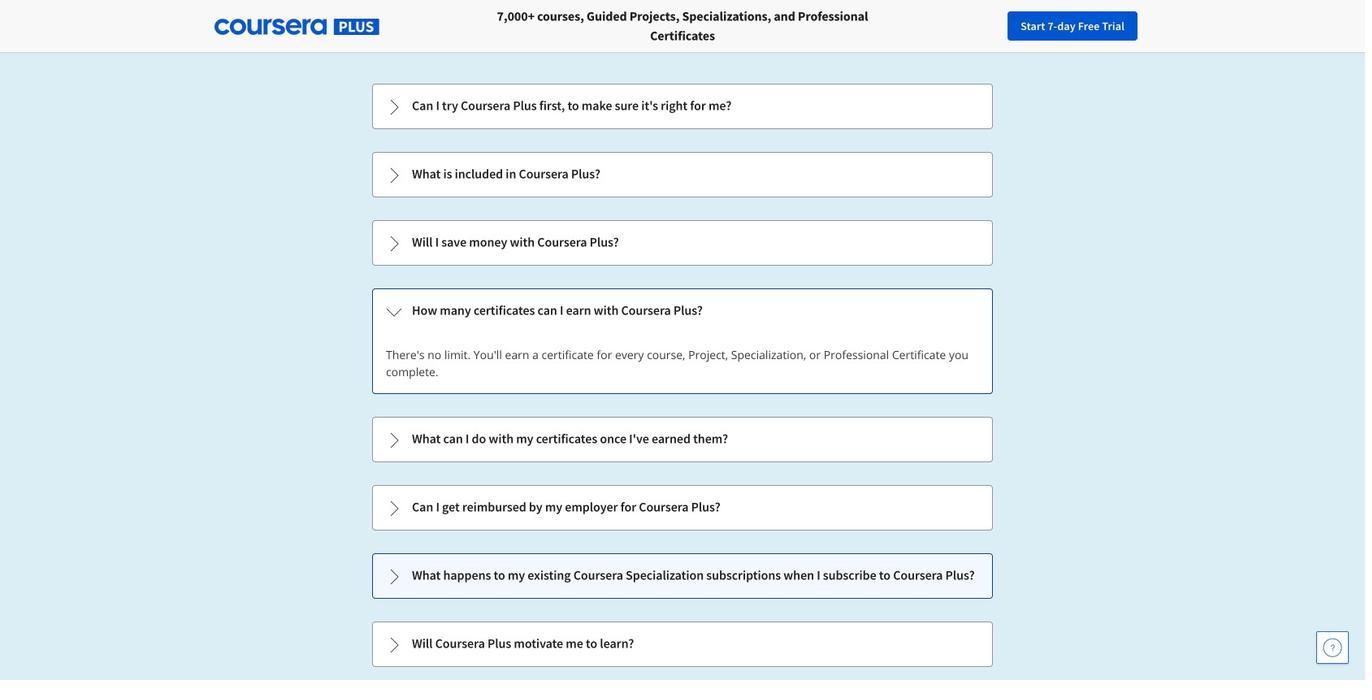 Task type: describe. For each thing, give the bounding box(es) containing it.
coursera plus image
[[215, 19, 379, 35]]



Task type: locate. For each thing, give the bounding box(es) containing it.
help center image
[[1323, 638, 1342, 657]]

list
[[371, 82, 995, 669]]

None search field
[[223, 10, 613, 43]]



Task type: vqa. For each thing, say whether or not it's contained in the screenshot.
list
yes



